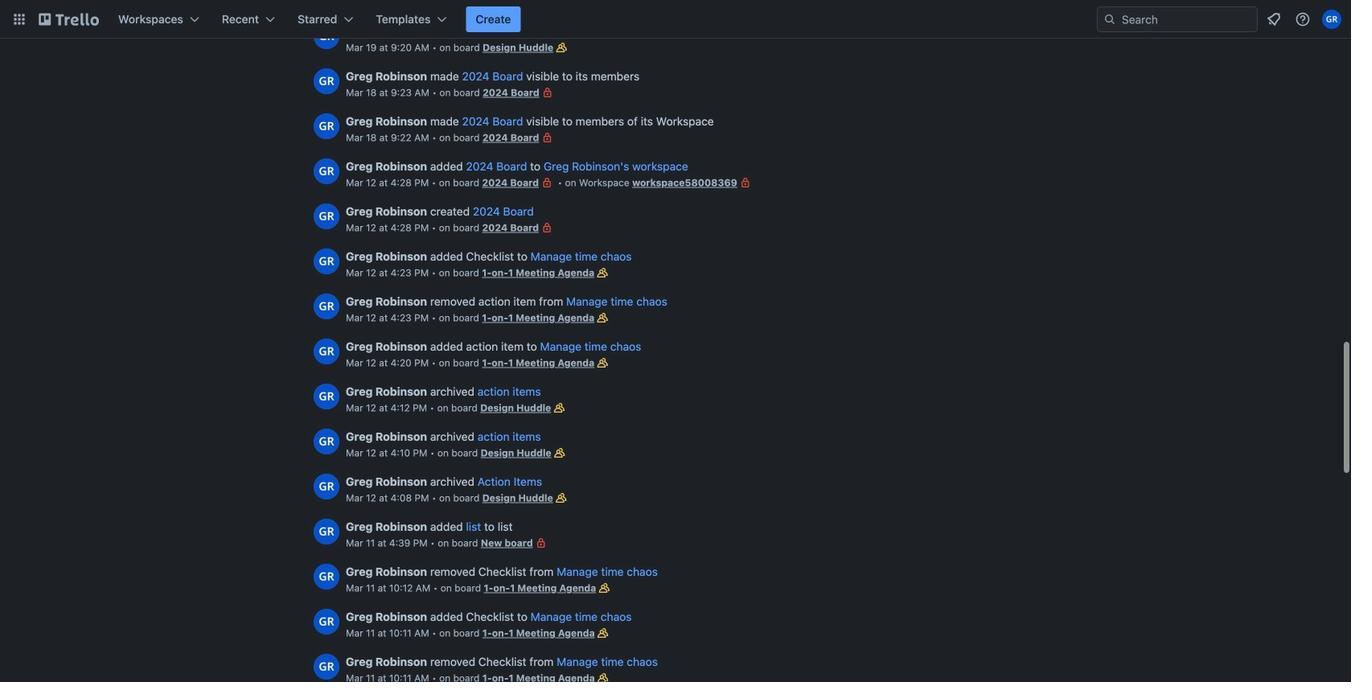 Task type: describe. For each thing, give the bounding box(es) containing it.
0 vertical spatial only board members can see and edit this board. image
[[539, 130, 555, 146]]

primary element
[[0, 0, 1351, 39]]

1 only board members can see and edit this board. image from the top
[[540, 84, 556, 101]]

2 only board members can see and edit this board. image from the top
[[539, 220, 555, 236]]

6 greg robinson (gregrobinson96) image from the top
[[314, 564, 339, 590]]

4 greg robinson (gregrobinson96) image from the top
[[314, 339, 339, 364]]

this workspace is private. it's not indexed or visible to those outside the workspace. image
[[738, 175, 754, 191]]

back to home image
[[39, 6, 99, 32]]

3 greg robinson (gregrobinson96) image from the top
[[314, 294, 339, 319]]

5 greg robinson (gregrobinson96) image from the top
[[314, 384, 339, 409]]

1 greg robinson (gregrobinson96) image from the top
[[314, 68, 339, 94]]

1 vertical spatial only board members can see and edit this board. image
[[539, 175, 555, 191]]

search image
[[1104, 13, 1116, 26]]

Search field
[[1097, 6, 1258, 32]]



Task type: locate. For each thing, give the bounding box(es) containing it.
only board members can see and edit this board. image
[[540, 84, 556, 101], [539, 220, 555, 236]]

0 notifications image
[[1264, 10, 1284, 29]]

all members of the workspace can see and edit this board. image
[[595, 265, 611, 281], [552, 445, 568, 461], [553, 490, 569, 506], [596, 580, 612, 596], [595, 625, 611, 641], [595, 670, 611, 682]]

only board members can see and edit this board. image
[[539, 130, 555, 146], [539, 175, 555, 191], [533, 535, 549, 551]]

0 vertical spatial only board members can see and edit this board. image
[[540, 84, 556, 101]]

greg robinson (gregrobinson96) image
[[1322, 10, 1342, 29], [314, 113, 339, 139], [314, 158, 339, 184], [314, 249, 339, 274], [314, 429, 339, 454], [314, 474, 339, 500], [314, 519, 339, 545], [314, 609, 339, 635], [314, 654, 339, 680]]

all members of the workspace can see and edit this board. image
[[554, 39, 570, 56], [595, 310, 611, 326], [595, 355, 611, 371], [551, 400, 567, 416]]

greg robinson (gregrobinson96) image
[[314, 68, 339, 94], [314, 204, 339, 229], [314, 294, 339, 319], [314, 339, 339, 364], [314, 384, 339, 409], [314, 564, 339, 590]]

open information menu image
[[1295, 11, 1311, 27]]

2 vertical spatial only board members can see and edit this board. image
[[533, 535, 549, 551]]

2 greg robinson (gregrobinson96) image from the top
[[314, 204, 339, 229]]

1 vertical spatial only board members can see and edit this board. image
[[539, 220, 555, 236]]



Task type: vqa. For each thing, say whether or not it's contained in the screenshot.
the Integrations
no



